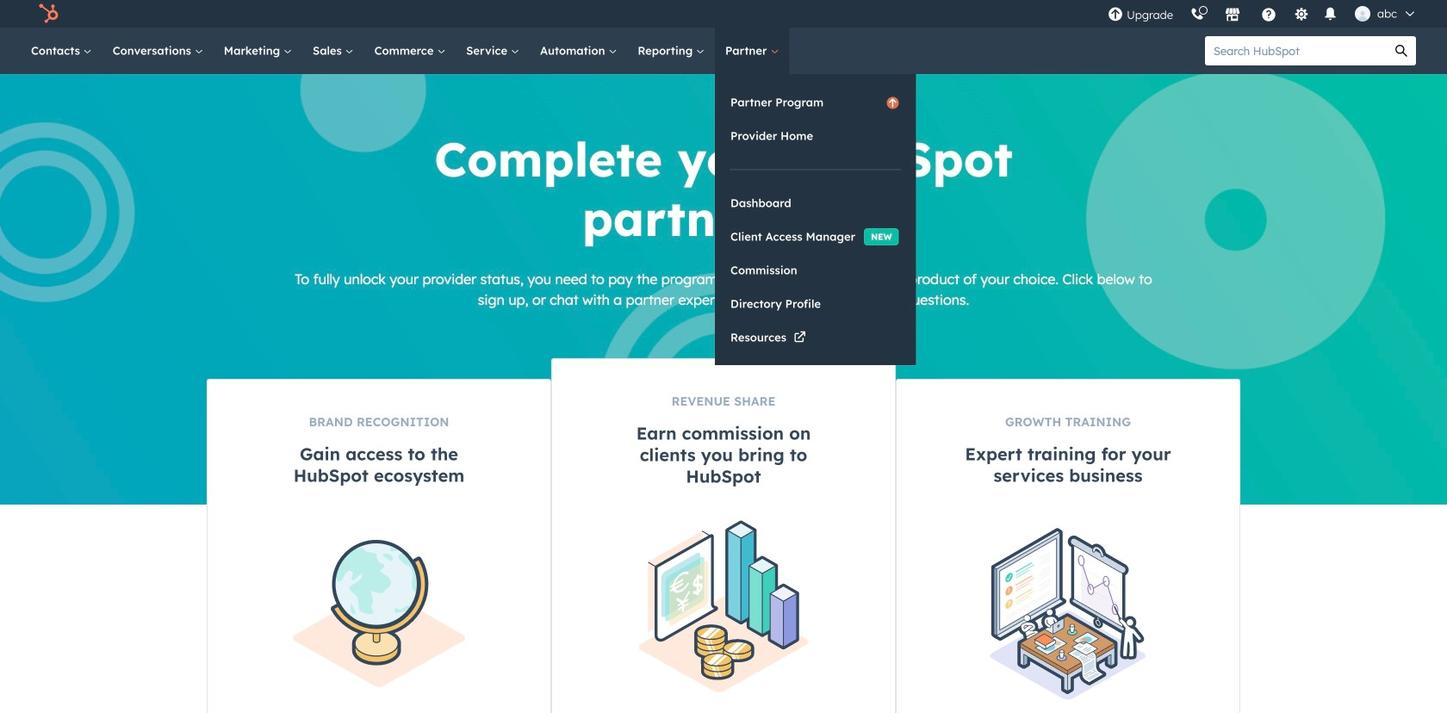 Task type: locate. For each thing, give the bounding box(es) containing it.
menu
[[1100, 0, 1427, 28]]

garebear orlando image
[[1356, 6, 1371, 22]]

marketplaces image
[[1226, 8, 1241, 23]]



Task type: vqa. For each thing, say whether or not it's contained in the screenshot.
menu
yes



Task type: describe. For each thing, give the bounding box(es) containing it.
partner menu
[[715, 74, 917, 365]]

Search HubSpot search field
[[1206, 36, 1387, 65]]



